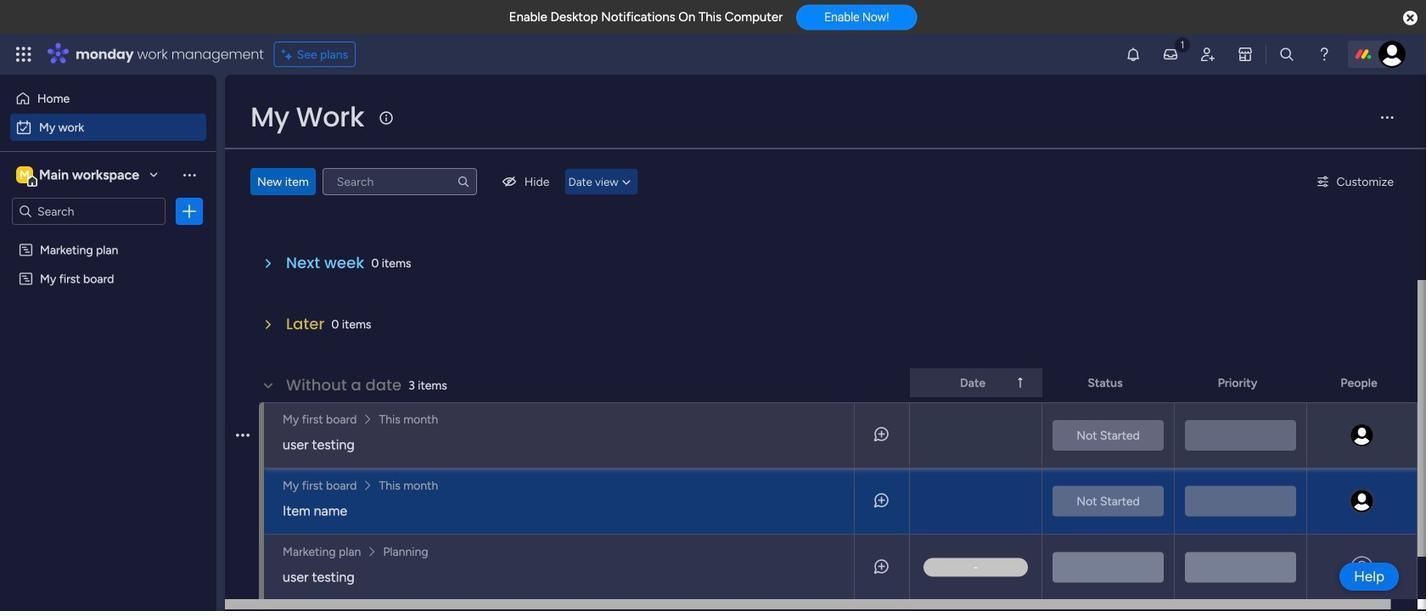 Task type: describe. For each thing, give the bounding box(es) containing it.
0 vertical spatial option
[[10, 85, 206, 112]]

workspace options image
[[181, 166, 198, 183]]

notifications image
[[1125, 46, 1142, 63]]

2 john smith image from the top
[[1350, 489, 1376, 514]]

john smith image
[[1379, 41, 1407, 68]]

update feed image
[[1163, 46, 1180, 63]]

invite members image
[[1200, 46, 1217, 63]]

dapulse close image
[[1404, 10, 1418, 27]]

Search in workspace field
[[36, 202, 142, 221]]

0 horizontal spatial options image
[[181, 203, 198, 220]]

workspace selection element
[[16, 165, 142, 187]]

menu image
[[1379, 109, 1396, 126]]

2 vertical spatial option
[[0, 235, 217, 238]]

search everything image
[[1279, 46, 1296, 63]]

1 image
[[1176, 35, 1191, 54]]



Task type: vqa. For each thing, say whether or not it's contained in the screenshot.
Workspace selection element
yes



Task type: locate. For each thing, give the bounding box(es) containing it.
select product image
[[15, 46, 32, 63]]

see plans image
[[282, 45, 297, 64]]

help image
[[1317, 46, 1334, 63]]

column header
[[911, 369, 1043, 398]]

1 horizontal spatial options image
[[236, 396, 250, 474]]

search image
[[457, 175, 470, 189]]

Filter dashboard by text search field
[[323, 168, 477, 195]]

list box
[[0, 232, 217, 523]]

None search field
[[323, 168, 477, 195]]

1 john smith image from the top
[[1350, 423, 1376, 448]]

option
[[10, 85, 206, 112], [10, 114, 206, 141], [0, 235, 217, 238]]

options image
[[181, 203, 198, 220], [236, 396, 250, 474]]

0 vertical spatial john smith image
[[1350, 423, 1376, 448]]

1 vertical spatial john smith image
[[1350, 489, 1376, 514]]

1 vertical spatial option
[[10, 114, 206, 141]]

monday marketplace image
[[1238, 46, 1255, 63]]

sort image
[[1014, 376, 1028, 390]]

0 vertical spatial options image
[[181, 203, 198, 220]]

1 vertical spatial options image
[[236, 396, 250, 474]]

workspace image
[[16, 166, 33, 184]]

john smith image
[[1350, 423, 1376, 448], [1350, 489, 1376, 514]]



